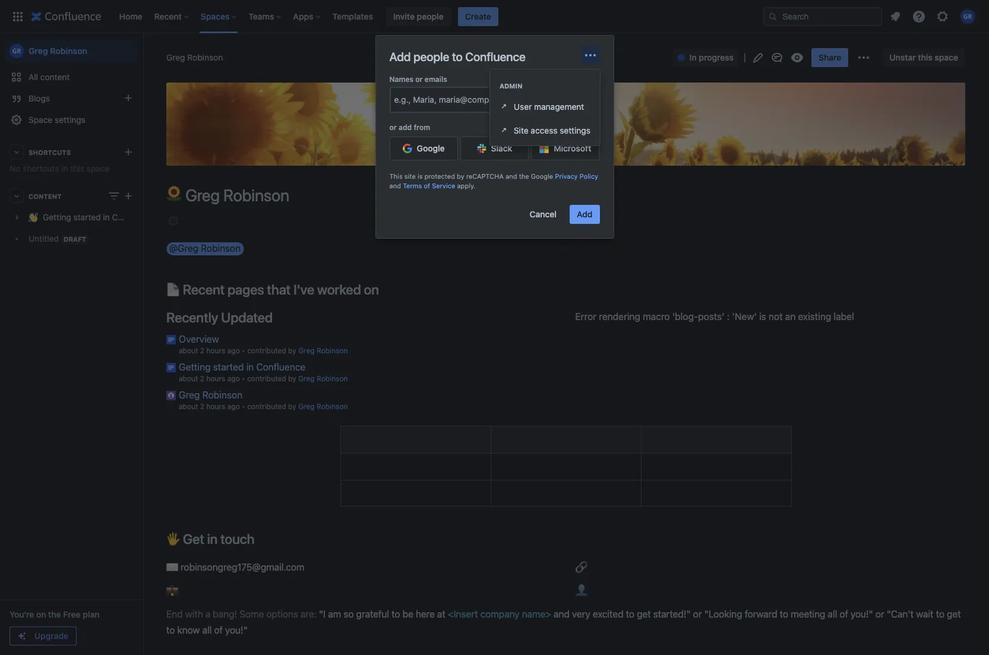 Task type: locate. For each thing, give the bounding box(es) containing it.
google
[[417, 143, 445, 153], [531, 172, 553, 180]]

1 about from the top
[[179, 346, 198, 355]]

contributed
[[247, 346, 286, 355], [247, 374, 286, 383], [247, 402, 286, 411]]

2 about 2 hours ago • contributed by from the top
[[179, 374, 298, 383]]

started down the overview at the bottom left of page
[[213, 362, 244, 373]]

contributed for robinson
[[247, 402, 286, 411]]

2 horizontal spatial and
[[554, 609, 570, 620]]

site
[[514, 125, 529, 135]]

open image for user
[[500, 101, 509, 111]]

here
[[416, 609, 435, 620]]

2 contributed from the top
[[247, 374, 286, 383]]

worked
[[317, 282, 361, 298]]

in down shortcuts dropdown button
[[61, 163, 68, 174]]

1 vertical spatial this
[[70, 163, 84, 174]]

0 vertical spatial started
[[73, 212, 101, 223]]

banner
[[0, 0, 990, 33]]

in down content 'dropdown button'
[[103, 212, 110, 223]]

0 vertical spatial about
[[179, 346, 198, 355]]

confluence inside tree
[[112, 212, 156, 223]]

people
[[417, 11, 444, 21], [414, 50, 450, 64]]

Search field
[[764, 7, 883, 26]]

1 horizontal spatial the
[[519, 172, 529, 180]]

1 horizontal spatial and
[[506, 172, 517, 180]]

add up names
[[390, 50, 411, 64]]

get left started!"
[[637, 609, 651, 620]]

0 horizontal spatial getting started in confluence
[[43, 212, 156, 223]]

this inside space element
[[70, 163, 84, 174]]

1 horizontal spatial you!"
[[851, 609, 873, 620]]

2 vertical spatial •
[[242, 402, 245, 411]]

people right invite
[[417, 11, 444, 21]]

confluence
[[465, 50, 526, 64], [112, 212, 156, 223], [256, 362, 306, 373]]

on
[[364, 282, 379, 298], [36, 610, 46, 620]]

and
[[506, 172, 517, 180], [390, 182, 401, 189], [554, 609, 570, 620]]

getting started in confluence up draft at the left top of page
[[43, 212, 156, 223]]

1 horizontal spatial on
[[364, 282, 379, 298]]

0 vertical spatial you!"
[[851, 609, 873, 620]]

this
[[918, 52, 933, 62], [70, 163, 84, 174]]

1 horizontal spatial getting
[[179, 362, 211, 373]]

am
[[328, 609, 341, 620]]

or left the '"can't' on the right
[[876, 609, 885, 620]]

open image left user
[[500, 101, 509, 111]]

names or emails
[[390, 75, 447, 84]]

0 vertical spatial space
[[935, 52, 959, 62]]

about 2 hours ago • contributed by for started
[[179, 374, 298, 383]]

2 vertical spatial confluence
[[256, 362, 306, 373]]

add inside button
[[577, 209, 593, 219]]

2 vertical spatial hours
[[206, 402, 225, 411]]

0 horizontal spatial the
[[48, 610, 61, 620]]

or left emails
[[416, 75, 423, 84]]

0 vertical spatial google
[[417, 143, 445, 153]]

0 vertical spatial and
[[506, 172, 517, 180]]

0 horizontal spatial started
[[73, 212, 101, 223]]

google button
[[390, 137, 458, 161]]

🖐
[[166, 532, 180, 548]]

1 vertical spatial contributed
[[247, 374, 286, 383]]

"can't
[[887, 609, 914, 620]]

space inside button
[[935, 52, 959, 62]]

2 vertical spatial and
[[554, 609, 570, 620]]

1 vertical spatial confluence
[[112, 212, 156, 223]]

1 vertical spatial all
[[202, 625, 212, 636]]

this inside button
[[918, 52, 933, 62]]

1 vertical spatial about 2 hours ago • contributed by
[[179, 374, 298, 383]]

is right 'site' at top left
[[418, 172, 423, 180]]

0 horizontal spatial getting
[[43, 212, 71, 223]]

label
[[834, 312, 855, 322]]

about for overview
[[179, 346, 198, 355]]

premium image
[[17, 632, 27, 641]]

more image
[[583, 48, 598, 62]]

plan
[[83, 610, 100, 620]]

1 vertical spatial and
[[390, 182, 401, 189]]

0 horizontal spatial settings
[[55, 115, 85, 125]]

2 vertical spatial contributed
[[247, 402, 286, 411]]

add down policy
[[577, 209, 593, 219]]

0 horizontal spatial all
[[202, 625, 212, 636]]

1 • from the top
[[242, 346, 245, 355]]

of inside this site is protected by recaptcha and the google privacy policy and terms of service apply.
[[424, 182, 430, 189]]

0 vertical spatial people
[[417, 11, 444, 21]]

meeting
[[791, 609, 826, 620]]

3 ago from the top
[[227, 402, 240, 411]]

started up draft at the left top of page
[[73, 212, 101, 223]]

hours
[[206, 346, 225, 355], [206, 374, 225, 383], [206, 402, 225, 411]]

1 horizontal spatial space
[[935, 52, 959, 62]]

name>
[[522, 609, 551, 620]]

apps
[[293, 11, 314, 21]]

site access settings link
[[490, 118, 600, 142]]

search image
[[768, 12, 778, 21]]

0 vertical spatial contributed
[[247, 346, 286, 355]]

the inside space element
[[48, 610, 61, 620]]

2 horizontal spatial confluence
[[465, 50, 526, 64]]

space down shortcuts dropdown button
[[87, 163, 110, 174]]

open image left the site
[[500, 125, 509, 135]]

1 vertical spatial about
[[179, 374, 198, 383]]

be
[[403, 609, 414, 620]]

to up e.g., maria, maria@company.com
[[452, 50, 463, 64]]

invite
[[393, 11, 415, 21]]

1 horizontal spatial is
[[760, 312, 767, 322]]

0 vertical spatial about 2 hours ago • contributed by
[[179, 346, 298, 355]]

2 horizontal spatial of
[[840, 609, 849, 620]]

google down from
[[417, 143, 445, 153]]

and down this
[[390, 182, 401, 189]]

about for getting started in confluence
[[179, 374, 198, 383]]

a
[[205, 609, 210, 620]]

robinson inside space element
[[50, 46, 87, 56]]

no shortcuts in this space
[[10, 163, 110, 174]]

of down bang!
[[214, 625, 223, 636]]

by inside this site is protected by recaptcha and the google privacy policy and terms of service apply.
[[457, 172, 465, 180]]

0 vertical spatial open image
[[500, 101, 509, 111]]

✉️ robinsongreg175@gmail.com
[[166, 562, 305, 573]]

and left "very"
[[554, 609, 570, 620]]

0 horizontal spatial add
[[390, 50, 411, 64]]

policy
[[580, 172, 599, 180]]

slack
[[491, 143, 513, 153]]

space settings link
[[5, 109, 138, 131]]

settings down blogs link
[[55, 115, 85, 125]]

the
[[519, 172, 529, 180], [48, 610, 61, 620]]

greg robinson
[[29, 46, 87, 56], [166, 52, 223, 62], [185, 185, 289, 205], [179, 390, 243, 401]]

✉️
[[166, 562, 178, 573]]

this
[[390, 172, 403, 180]]

access
[[531, 125, 558, 135]]

getting down the overview at the bottom left of page
[[179, 362, 211, 373]]

1 vertical spatial getting
[[179, 362, 211, 373]]

add for add people to confluence
[[390, 50, 411, 64]]

0 vertical spatial getting
[[43, 212, 71, 223]]

:sunflower: image
[[166, 186, 182, 201]]

open image inside user management link
[[500, 101, 509, 111]]

excited
[[593, 609, 624, 620]]

0 vertical spatial hours
[[206, 346, 225, 355]]

e.g.,
[[394, 94, 411, 105]]

1 horizontal spatial all
[[828, 609, 838, 620]]

3 about 2 hours ago • contributed by from the top
[[179, 402, 298, 411]]

space down settings icon
[[935, 52, 959, 62]]

management
[[534, 101, 584, 111]]

0 vertical spatial is
[[418, 172, 423, 180]]

started!"
[[654, 609, 691, 620]]

the left free
[[48, 610, 61, 620]]

0 vertical spatial the
[[519, 172, 529, 180]]

to left be
[[392, 609, 400, 620]]

create a blog image
[[121, 91, 136, 105]]

2 for getting
[[200, 374, 204, 383]]

0 horizontal spatial on
[[36, 610, 46, 620]]

0 horizontal spatial this
[[70, 163, 84, 174]]

1 vertical spatial you!"
[[225, 625, 248, 636]]

content
[[40, 72, 70, 82]]

settings up microsoft
[[560, 125, 591, 135]]

about 2 hours ago • contributed by
[[179, 346, 298, 355], [179, 374, 298, 383], [179, 402, 298, 411]]

on right worked
[[364, 282, 379, 298]]

get
[[637, 609, 651, 620], [947, 609, 961, 620]]

2 vertical spatial about
[[179, 402, 198, 411]]

know
[[177, 625, 200, 636]]

on right you're
[[36, 610, 46, 620]]

people up emails
[[414, 50, 450, 64]]

1 vertical spatial add
[[577, 209, 593, 219]]

2 about from the top
[[179, 374, 198, 383]]

📄 recent pages that i've worked on
[[166, 282, 379, 298]]

2 ago from the top
[[227, 374, 240, 383]]

1 vertical spatial hours
[[206, 374, 225, 383]]

and right recaptcha
[[506, 172, 517, 180]]

all
[[828, 609, 838, 620], [202, 625, 212, 636]]

0 vertical spatial confluence
[[465, 50, 526, 64]]

1 vertical spatial getting started in confluence link
[[179, 362, 306, 373]]

all down the a
[[202, 625, 212, 636]]

🔗
[[576, 562, 590, 573]]

•
[[242, 346, 245, 355], [242, 374, 245, 383], [242, 402, 245, 411]]

of right terms
[[424, 182, 430, 189]]

get right wait
[[947, 609, 961, 620]]

1 vertical spatial people
[[414, 50, 450, 64]]

some
[[240, 609, 264, 620]]

of
[[424, 182, 430, 189], [840, 609, 849, 620], [214, 625, 223, 636]]

getting down 'content'
[[43, 212, 71, 223]]

1 vertical spatial on
[[36, 610, 46, 620]]

edit this page image
[[751, 51, 766, 65]]

0 horizontal spatial is
[[418, 172, 423, 180]]

or add from
[[390, 123, 430, 132]]

on inside space element
[[36, 610, 46, 620]]

add
[[399, 123, 412, 132]]

ago for started
[[227, 374, 240, 383]]

1 vertical spatial •
[[242, 374, 245, 383]]

1 vertical spatial ago
[[227, 374, 240, 383]]

all right meeting
[[828, 609, 838, 620]]

2 get from the left
[[947, 609, 961, 620]]

1 horizontal spatial get
[[947, 609, 961, 620]]

add for add
[[577, 209, 593, 219]]

3 2 from the top
[[200, 402, 204, 411]]

0 horizontal spatial of
[[214, 625, 223, 636]]

open image for site
[[500, 125, 509, 135]]

and very excited to get started!" or "looking forward to meeting all of you!" or "can't wait to get to know all of you!"
[[166, 609, 964, 636]]

getting inside getting started in confluence link
[[43, 212, 71, 223]]

1 vertical spatial started
[[213, 362, 244, 373]]

1 vertical spatial of
[[840, 609, 849, 620]]

very
[[572, 609, 591, 620]]

1 horizontal spatial of
[[424, 182, 430, 189]]

user management link
[[490, 94, 600, 118]]

0 vertical spatial getting started in confluence
[[43, 212, 156, 223]]

getting started in confluence link up draft at the left top of page
[[5, 207, 156, 228]]

rendering
[[599, 312, 641, 322]]

1 horizontal spatial add
[[577, 209, 593, 219]]

2 2 from the top
[[200, 374, 204, 383]]

invite people button
[[386, 7, 451, 26]]

open image
[[500, 101, 509, 111], [500, 125, 509, 135]]

to down end
[[166, 625, 175, 636]]

0 vertical spatial ago
[[227, 346, 240, 355]]

banner containing home
[[0, 0, 990, 33]]

0 vertical spatial •
[[242, 346, 245, 355]]

about 2 hours ago • contributed by for robinson
[[179, 402, 298, 411]]

settings
[[55, 115, 85, 125], [560, 125, 591, 135]]

2 vertical spatial about 2 hours ago • contributed by
[[179, 402, 298, 411]]

0 horizontal spatial getting started in confluence link
[[5, 207, 156, 228]]

• for started
[[242, 374, 245, 383]]

getting started in confluence link down updated
[[179, 362, 306, 373]]

ago for robinson
[[227, 402, 240, 411]]

2 hours from the top
[[206, 374, 225, 383]]

3 hours from the top
[[206, 402, 225, 411]]

1 horizontal spatial this
[[918, 52, 933, 62]]

templates link
[[329, 7, 377, 26]]

or
[[416, 75, 423, 84], [390, 123, 397, 132], [693, 609, 702, 620], [876, 609, 885, 620]]

by for overview
[[288, 346, 296, 355]]

1 vertical spatial open image
[[500, 125, 509, 135]]

1 horizontal spatial confluence
[[256, 362, 306, 373]]

people inside button
[[417, 11, 444, 21]]

1 vertical spatial space
[[87, 163, 110, 174]]

0 horizontal spatial get
[[637, 609, 651, 620]]

0 horizontal spatial you!"
[[225, 625, 248, 636]]

i've
[[294, 282, 314, 298]]

greg robinson inside space element
[[29, 46, 87, 56]]

create
[[465, 11, 491, 21]]

0 vertical spatial 2
[[200, 346, 204, 355]]

1 horizontal spatial getting started in confluence
[[179, 362, 306, 373]]

updated
[[221, 310, 273, 326]]

1 vertical spatial 2
[[200, 374, 204, 383]]

0 horizontal spatial google
[[417, 143, 445, 153]]

📄
[[166, 282, 180, 298]]

this down shortcuts dropdown button
[[70, 163, 84, 174]]

macro
[[643, 312, 670, 322]]

or left add
[[390, 123, 397, 132]]

the right recaptcha
[[519, 172, 529, 180]]

0 horizontal spatial confluence
[[112, 212, 156, 223]]

getting started in confluence down updated
[[179, 362, 306, 373]]

site access settings
[[514, 125, 591, 135]]

2 vertical spatial ago
[[227, 402, 240, 411]]

getting started in confluence inside tree
[[43, 212, 156, 223]]

overview link
[[179, 334, 219, 345]]

greg robinson link down the overview at the bottom left of page
[[179, 390, 243, 401]]

0 vertical spatial this
[[918, 52, 933, 62]]

2 • from the top
[[242, 374, 245, 383]]

0 vertical spatial of
[[424, 182, 430, 189]]

confluence image
[[31, 9, 101, 23], [31, 9, 101, 23]]

of right meeting
[[840, 609, 849, 620]]

3 about from the top
[[179, 402, 198, 411]]

3 • from the top
[[242, 402, 245, 411]]

2 open image from the top
[[500, 125, 509, 135]]

1 hours from the top
[[206, 346, 225, 355]]

1 vertical spatial google
[[531, 172, 553, 180]]

3 contributed from the top
[[247, 402, 286, 411]]

2 vertical spatial 2
[[200, 402, 204, 411]]

you!" down bang!
[[225, 625, 248, 636]]

getting
[[43, 212, 71, 223], [179, 362, 211, 373]]

<insert
[[448, 609, 478, 620]]

1 horizontal spatial settings
[[560, 125, 591, 135]]

google left 'privacy'
[[531, 172, 553, 180]]

by
[[457, 172, 465, 180], [288, 346, 296, 355], [288, 374, 296, 383], [288, 402, 296, 411]]

1 open image from the top
[[500, 101, 509, 111]]

1 about 2 hours ago • contributed by from the top
[[179, 346, 298, 355]]

is left not at right top
[[760, 312, 767, 322]]

hours for robinson
[[206, 402, 225, 411]]

1 vertical spatial the
[[48, 610, 61, 620]]

you!" left the '"can't' on the right
[[851, 609, 873, 620]]

or right started!"
[[693, 609, 702, 620]]

posts'
[[698, 312, 725, 322]]

0 vertical spatial add
[[390, 50, 411, 64]]

site
[[405, 172, 416, 180]]

by for getting started in confluence
[[288, 374, 296, 383]]

open image inside site access settings link
[[500, 125, 509, 135]]

this right the unstar
[[918, 52, 933, 62]]

settings inside admin group
[[560, 125, 591, 135]]

1 horizontal spatial google
[[531, 172, 553, 180]]



Task type: describe. For each thing, give the bounding box(es) containing it.
add people to confluence
[[390, 50, 526, 64]]

0 vertical spatial getting started in confluence link
[[5, 207, 156, 228]]

get
[[183, 532, 204, 548]]

0 vertical spatial all
[[828, 609, 838, 620]]

home link
[[116, 7, 146, 26]]

from
[[414, 123, 430, 132]]

1 contributed from the top
[[247, 346, 286, 355]]

in inside getting started in confluence link
[[103, 212, 110, 223]]

free
[[63, 610, 81, 620]]

spaces
[[201, 11, 230, 21]]

at
[[437, 609, 446, 620]]

content
[[29, 192, 62, 200]]

privacy
[[555, 172, 578, 180]]

settings icon image
[[936, 9, 950, 23]]

admin
[[500, 82, 523, 90]]

that
[[267, 282, 291, 298]]

Names or emails text field
[[394, 94, 397, 106]]

space
[[29, 115, 52, 125]]

1 get from the left
[[637, 609, 651, 620]]

error
[[576, 312, 597, 322]]

cancel button
[[523, 205, 564, 224]]

1 2 from the top
[[200, 346, 204, 355]]

microsoft
[[554, 143, 592, 153]]

touch
[[221, 532, 255, 548]]

started inside getting started in confluence tree
[[73, 212, 101, 223]]

🖐 get in touch
[[166, 532, 255, 548]]

people for add
[[414, 50, 450, 64]]

an
[[786, 312, 796, 322]]

create link
[[458, 7, 499, 26]]

in right get
[[207, 532, 218, 548]]

is inside this site is protected by recaptcha and the google privacy policy and terms of service apply.
[[418, 172, 423, 180]]

blogs
[[29, 93, 50, 103]]

e.g., maria, maria@company.com
[[394, 94, 521, 105]]

home
[[119, 11, 142, 21]]

2 vertical spatial of
[[214, 625, 223, 636]]

company
[[481, 609, 520, 620]]

google inside google button
[[417, 143, 445, 153]]

1 horizontal spatial started
[[213, 362, 244, 373]]

all
[[29, 72, 38, 82]]

'new'
[[733, 312, 757, 322]]

this site is protected by recaptcha and the google privacy policy and terms of service apply.
[[390, 172, 599, 189]]

service
[[432, 182, 455, 189]]

space element
[[0, 33, 156, 656]]

templates
[[333, 11, 373, 21]]

end with a bang! some options are: "i am so grateful to be here at <insert company name>
[[166, 609, 551, 620]]

getting started in confluence tree
[[5, 207, 156, 250]]

you're
[[10, 610, 34, 620]]

apply.
[[457, 182, 476, 189]]

to right forward
[[780, 609, 789, 620]]

space settings
[[29, 115, 85, 125]]

0 vertical spatial on
[[364, 282, 379, 298]]

in down updated
[[246, 362, 254, 373]]

unstar
[[890, 52, 916, 62]]

:
[[727, 312, 730, 322]]

to right wait
[[936, 609, 945, 620]]

• for robinson
[[242, 402, 245, 411]]

forward
[[745, 609, 778, 620]]

recent
[[183, 282, 225, 298]]

people for invite
[[417, 11, 444, 21]]

emails
[[425, 75, 447, 84]]

pages
[[228, 282, 264, 298]]

hours for started
[[206, 374, 225, 383]]

terms
[[403, 182, 422, 189]]

upgrade
[[34, 631, 68, 641]]

grateful
[[356, 609, 389, 620]]

"looking
[[705, 609, 743, 620]]

1 vertical spatial getting started in confluence
[[179, 362, 306, 373]]

apps button
[[290, 7, 325, 26]]

:sunflower: image
[[166, 186, 182, 201]]

to right excited
[[626, 609, 635, 620]]

0 horizontal spatial and
[[390, 182, 401, 189]]

all content link
[[5, 67, 138, 88]]

overview
[[179, 334, 219, 345]]

by for greg robinson
[[288, 402, 296, 411]]

admin group
[[490, 70, 600, 146]]

spaces button
[[197, 7, 242, 26]]

in
[[690, 52, 697, 62]]

draft
[[64, 235, 86, 243]]

1 vertical spatial is
[[760, 312, 767, 322]]

user
[[514, 101, 532, 111]]

contributed for started
[[247, 374, 286, 383]]

robinsongreg175@gmail.com
[[181, 562, 305, 573]]

are:
[[301, 609, 317, 620]]

bang!
[[213, 609, 237, 620]]

"i
[[319, 609, 326, 620]]

greg robinson link up all content link
[[5, 39, 138, 63]]

0 horizontal spatial space
[[87, 163, 110, 174]]

terms of service link
[[403, 182, 455, 189]]

👤
[[576, 586, 590, 596]]

maria,
[[413, 94, 437, 105]]

the inside this site is protected by recaptcha and the google privacy policy and terms of service apply.
[[519, 172, 529, 180]]

wait
[[917, 609, 934, 620]]

error rendering macro 'blog-posts' : 'new' is not an existing label
[[576, 312, 855, 322]]

no
[[10, 163, 20, 174]]

shortcuts
[[29, 148, 71, 156]]

greg inside space element
[[29, 46, 48, 56]]

and inside and very excited to get started!" or "looking forward to meeting all of you!" or "can't wait to get to know all of you!"
[[554, 609, 570, 620]]

settings inside space element
[[55, 115, 85, 125]]

blogs link
[[5, 88, 138, 109]]

end
[[166, 609, 183, 620]]

1 ago from the top
[[227, 346, 240, 355]]

google inside this site is protected by recaptcha and the google privacy policy and terms of service apply.
[[531, 172, 553, 180]]

unstar this space button
[[883, 48, 966, 67]]

maria@company.com
[[439, 94, 521, 105]]

1 horizontal spatial getting started in confluence link
[[179, 362, 306, 373]]

create a page image
[[121, 189, 136, 203]]

global element
[[7, 0, 761, 33]]

greg robinson link down spaces
[[166, 52, 223, 64]]

options
[[266, 609, 298, 620]]

protected
[[425, 172, 455, 180]]

add button
[[570, 205, 600, 224]]

unstar this space
[[890, 52, 959, 62]]

privacy policy link
[[555, 172, 599, 180]]

all content
[[29, 72, 70, 82]]

names
[[390, 75, 414, 84]]

about for greg robinson
[[179, 402, 198, 411]]

draft link
[[5, 228, 138, 250]]

2 for greg
[[200, 402, 204, 411]]



Task type: vqa. For each thing, say whether or not it's contained in the screenshot.
learn
no



